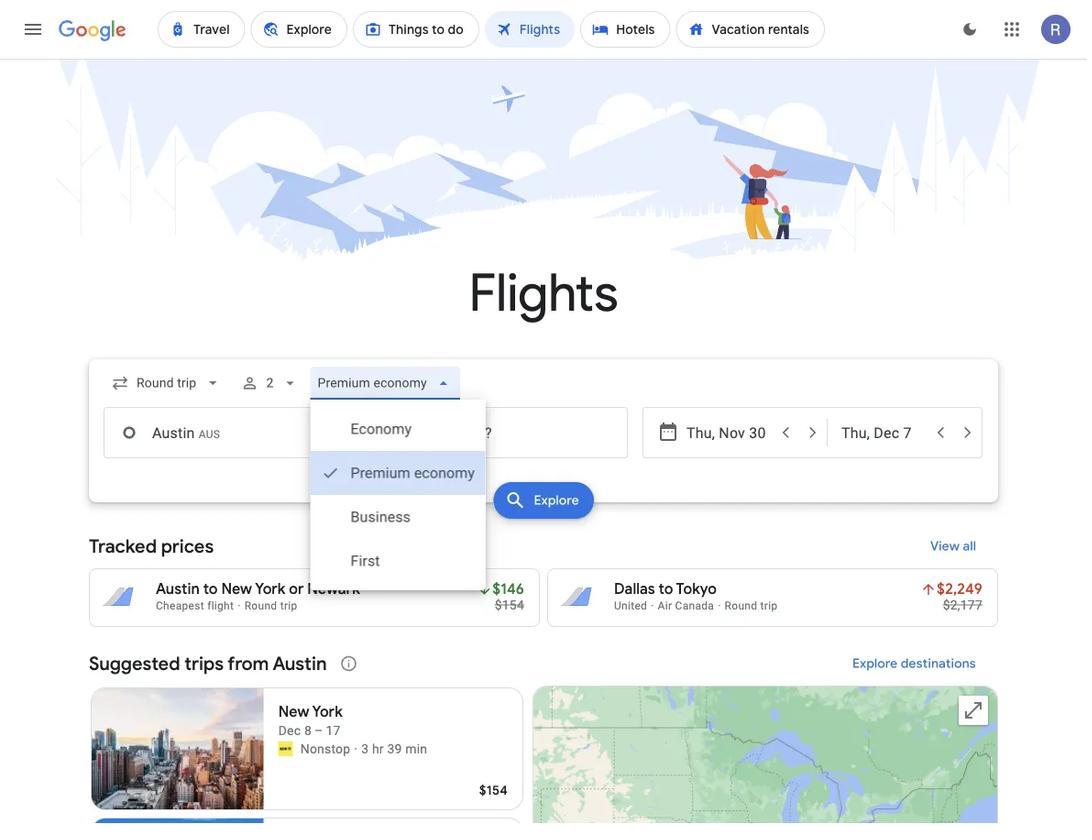 Task type: locate. For each thing, give the bounding box(es) containing it.
Flight search field
[[74, 360, 1013, 591]]

1 horizontal spatial austin
[[273, 652, 327, 675]]

new up flight
[[221, 580, 252, 599]]

trips
[[185, 652, 224, 675]]

round
[[245, 600, 277, 613], [725, 600, 758, 613]]

1 horizontal spatial trip
[[761, 600, 778, 613]]

Departure text field
[[687, 408, 771, 458]]

4 option from the top
[[310, 539, 486, 583]]

0 horizontal spatial austin
[[156, 580, 200, 599]]

Where to? text field
[[370, 407, 628, 459]]

view all
[[931, 538, 977, 555]]

to up flight
[[203, 580, 218, 599]]

0 horizontal spatial york
[[255, 580, 286, 599]]

york up 8 – 17
[[312, 703, 343, 722]]

1 horizontal spatial round
[[725, 600, 758, 613]]

dallas
[[614, 580, 656, 599]]

1 horizontal spatial explore
[[853, 656, 898, 672]]

explore left the destinations
[[853, 656, 898, 672]]

0 vertical spatial york
[[255, 580, 286, 599]]

0 horizontal spatial round
[[245, 600, 277, 613]]

0 vertical spatial $154
[[495, 598, 525, 613]]

0 vertical spatial austin
[[156, 580, 200, 599]]

2 button
[[233, 361, 307, 405]]

2 to from the left
[[659, 580, 674, 599]]

154 US dollars text field
[[479, 782, 508, 799]]

prices
[[161, 535, 214, 558]]

1 vertical spatial austin
[[273, 652, 327, 675]]

1 vertical spatial york
[[312, 703, 343, 722]]

flight
[[207, 600, 234, 613]]

2 trip from the left
[[761, 600, 778, 613]]

destinations
[[901, 656, 977, 672]]

explore inside suggested trips from austin region
[[853, 656, 898, 672]]

round down austin to new york or newark
[[245, 600, 277, 613]]

1 to from the left
[[203, 580, 218, 599]]

option
[[310, 407, 486, 451], [310, 451, 486, 495], [310, 495, 486, 539], [310, 539, 486, 583]]

$154
[[495, 598, 525, 613], [479, 782, 508, 799]]

york inside tracked prices region
[[255, 580, 286, 599]]

new up dec in the bottom left of the page
[[279, 703, 309, 722]]

None text field
[[104, 407, 362, 459]]

1 horizontal spatial new
[[279, 703, 309, 722]]

0 horizontal spatial explore
[[534, 493, 579, 509]]

round trip down austin to new york or newark
[[245, 600, 298, 613]]

new york dec 8 – 17
[[279, 703, 343, 738]]

canada
[[676, 600, 715, 613]]

1 horizontal spatial to
[[659, 580, 674, 599]]

austin up cheapest
[[156, 580, 200, 599]]

united
[[614, 600, 648, 613]]

austin
[[156, 580, 200, 599], [273, 652, 327, 675]]

trip
[[280, 600, 298, 613], [761, 600, 778, 613]]

1 horizontal spatial york
[[312, 703, 343, 722]]

from
[[228, 652, 269, 675]]

tracked prices
[[89, 535, 214, 558]]

explore inside flight search field
[[534, 493, 579, 509]]

154 US dollars text field
[[495, 598, 525, 613]]

austin right from
[[273, 652, 327, 675]]

to
[[203, 580, 218, 599], [659, 580, 674, 599]]

$154 for $154 text box
[[495, 598, 525, 613]]

air canada
[[658, 600, 715, 613]]

explore for explore destinations
[[853, 656, 898, 672]]

3 option from the top
[[310, 495, 486, 539]]

1 vertical spatial $154
[[479, 782, 508, 799]]

flights
[[469, 261, 619, 326]]

 image
[[354, 740, 358, 758]]

new inside new york dec 8 – 17
[[279, 703, 309, 722]]

2 round trip from the left
[[725, 600, 778, 613]]

tracked
[[89, 535, 157, 558]]

None field
[[104, 367, 230, 400], [310, 367, 460, 400], [104, 367, 230, 400], [310, 367, 460, 400]]

dallas to tokyo
[[614, 580, 717, 599]]

0 vertical spatial explore
[[534, 493, 579, 509]]

york
[[255, 580, 286, 599], [312, 703, 343, 722]]

change appearance image
[[948, 7, 992, 51]]

newark
[[307, 580, 360, 599]]

1 horizontal spatial round trip
[[725, 600, 778, 613]]

select your preferred seating class. list box
[[310, 400, 486, 591]]

0 horizontal spatial new
[[221, 580, 252, 599]]

1 vertical spatial new
[[279, 703, 309, 722]]

explore
[[534, 493, 579, 509], [853, 656, 898, 672]]

round right canada
[[725, 600, 758, 613]]

cheapest
[[156, 600, 204, 613]]

0 horizontal spatial to
[[203, 580, 218, 599]]

1 vertical spatial explore
[[853, 656, 898, 672]]

trip down or
[[280, 600, 298, 613]]

new inside tracked prices region
[[221, 580, 252, 599]]

round trip right canada
[[725, 600, 778, 613]]

$2,249
[[937, 580, 983, 599]]

0 vertical spatial new
[[221, 580, 252, 599]]

round trip
[[245, 600, 298, 613], [725, 600, 778, 613]]

austin to new york or newark
[[156, 580, 360, 599]]

to up air
[[659, 580, 674, 599]]

2177 US dollars text field
[[944, 598, 983, 613]]

new
[[221, 580, 252, 599], [279, 703, 309, 722]]

3 hr 39 min
[[361, 742, 428, 757]]

$146
[[493, 580, 525, 599]]

suggested
[[89, 652, 180, 675]]

0 horizontal spatial round trip
[[245, 600, 298, 613]]

austin inside tracked prices region
[[156, 580, 200, 599]]

$154 inside tracked prices region
[[495, 598, 525, 613]]

trip right canada
[[761, 600, 778, 613]]

explore up tracked prices region
[[534, 493, 579, 509]]

1 round from the left
[[245, 600, 277, 613]]

explore for explore
[[534, 493, 579, 509]]

146 US dollars text field
[[493, 580, 525, 599]]

Return text field
[[842, 408, 926, 458]]

to for new
[[203, 580, 218, 599]]

york left or
[[255, 580, 286, 599]]

$154 inside suggested trips from austin region
[[479, 782, 508, 799]]

dec
[[279, 723, 301, 738]]

0 horizontal spatial trip
[[280, 600, 298, 613]]



Task type: describe. For each thing, give the bounding box(es) containing it.
york inside new york dec 8 – 17
[[312, 703, 343, 722]]

austin inside region
[[273, 652, 327, 675]]

1 option from the top
[[310, 407, 486, 451]]

$154 for 154 us dollars text box
[[479, 782, 508, 799]]

$2,177
[[944, 598, 983, 613]]

nonstop
[[301, 742, 351, 757]]

cheapest flight
[[156, 600, 234, 613]]

tokyo
[[677, 580, 717, 599]]

suggested trips from austin region
[[89, 642, 999, 825]]

tracked prices region
[[89, 525, 999, 627]]

view
[[931, 538, 960, 555]]

hr
[[372, 742, 384, 757]]

2
[[266, 376, 274, 391]]

air
[[658, 600, 673, 613]]

explore destinations button
[[831, 642, 999, 686]]

1 trip from the left
[[280, 600, 298, 613]]

2 round from the left
[[725, 600, 758, 613]]

explore button
[[494, 482, 594, 519]]

min
[[406, 742, 428, 757]]

3
[[361, 742, 369, 757]]

spirit image
[[279, 742, 293, 757]]

to for tokyo
[[659, 580, 674, 599]]

2 option from the top
[[310, 451, 486, 495]]

all
[[963, 538, 977, 555]]

main menu image
[[22, 18, 44, 40]]

39
[[387, 742, 402, 757]]

suggested trips from austin
[[89, 652, 327, 675]]

2249 US dollars text field
[[937, 580, 983, 599]]

or
[[289, 580, 304, 599]]

8 – 17
[[304, 723, 341, 738]]

explore destinations
[[853, 656, 977, 672]]

1 round trip from the left
[[245, 600, 298, 613]]



Task type: vqa. For each thing, say whether or not it's contained in the screenshot.
Flight "search box"
yes



